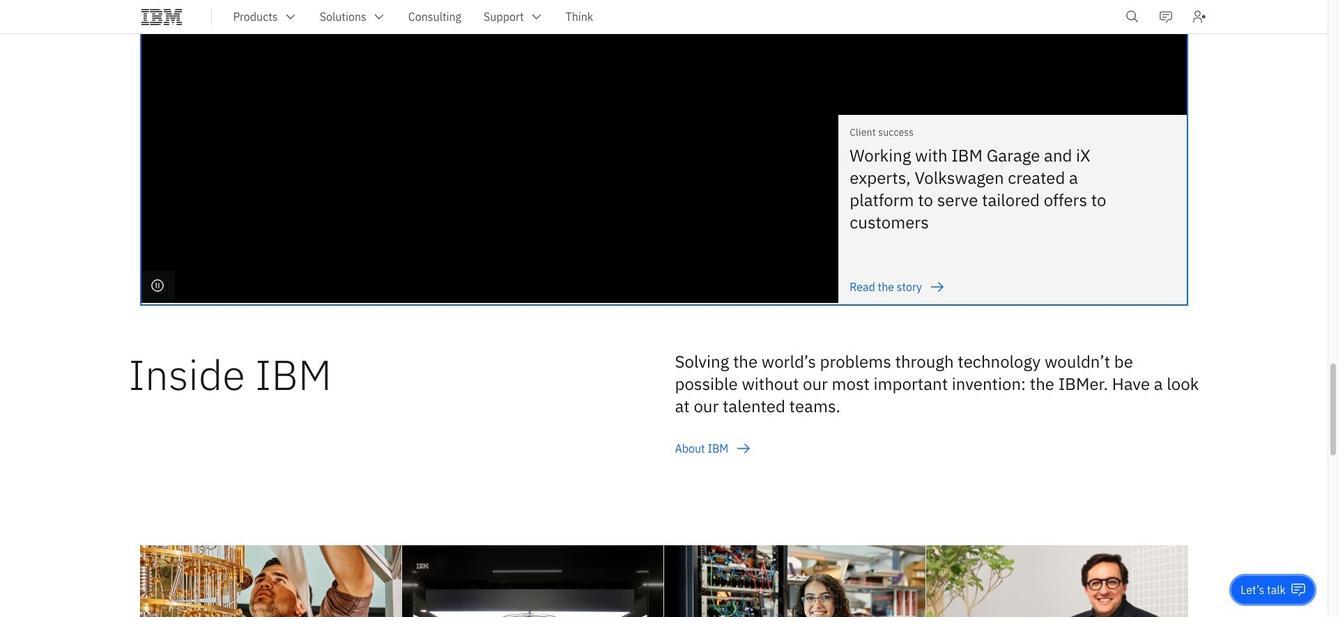 Task type: locate. For each thing, give the bounding box(es) containing it.
let's talk element
[[1242, 583, 1287, 598]]



